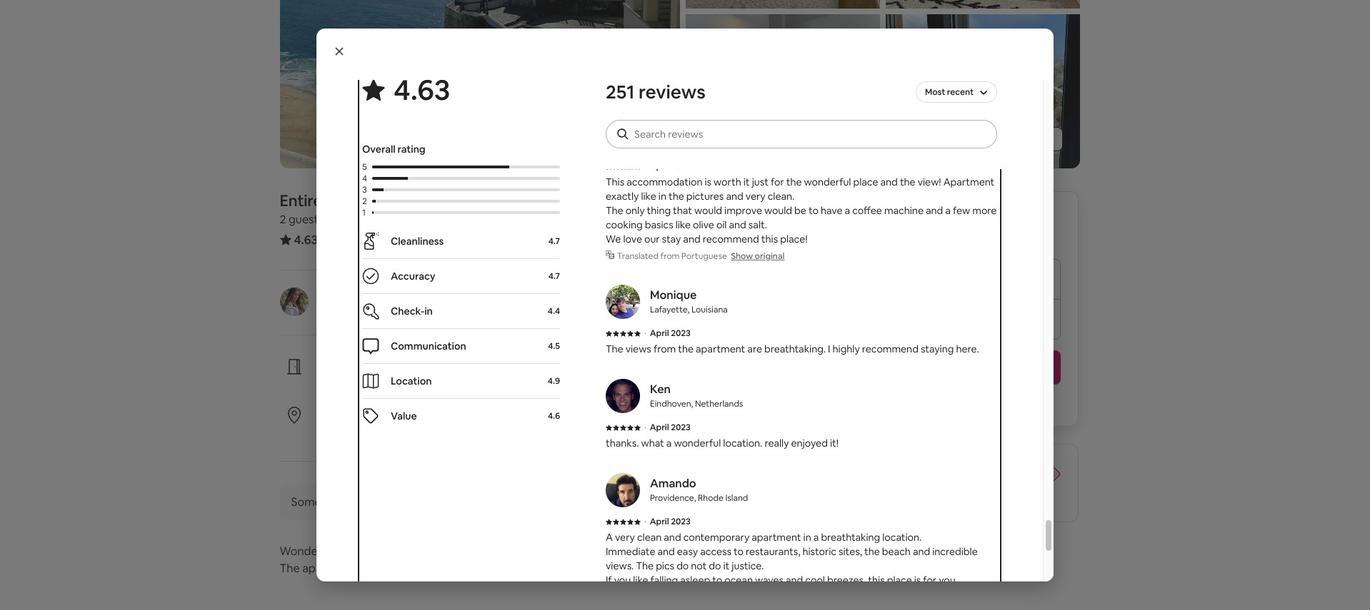 Task type: vqa. For each thing, say whether or not it's contained in the screenshot.
A very clean and contemporary apartment in a breathtaking location. Immediate and easy access to restaurants, historic sites, the beach and incredible views. The pics do not do it justice. If you like falling asleep to ocean waves and cool breezes, this place is for you. Also, the walk up the steps to Sitio was equally beautiful and great exercise too!
yes



Task type: describe. For each thing, give the bounding box(es) containing it.
· april 2023 for monique
[[644, 328, 691, 339]]

1 horizontal spatial location
[[465, 425, 502, 438]]

machine
[[884, 204, 924, 217]]

lovely studio/apartment in sítio da nazaré 2 image 2 image
[[685, 0, 880, 8]]

breezes,
[[827, 574, 866, 587]]

show inside show all photos button
[[978, 133, 1003, 146]]

wonderful ocean-facing frontline apartment. the apartment enjoys a unique view of the sea and nazareth.
[[280, 544, 598, 576]]

and up 'machine'
[[880, 176, 898, 189]]

1 horizontal spatial are
[[747, 343, 762, 356]]

the left walk
[[630, 589, 646, 601]]

carla porto, portugal
[[650, 121, 709, 149]]

and up equally on the bottom
[[786, 574, 803, 587]]

location
[[391, 375, 432, 388]]

steps
[[702, 589, 728, 601]]

this accommodation is worth it just for the wonderful place and the view! apartment exactly like in the pictures and very clean. the only thing that would improve would be to have a coffee machine and a few more cooking basics like olive oil and salt. we love our stay and recommend this place!
[[606, 176, 997, 246]]

lovely studio/apartment in sítio da nazaré 2 image 4 image
[[885, 0, 1080, 8]]

you
[[614, 574, 631, 587]]

translated.
[[469, 495, 526, 510]]

breathtaking.
[[764, 343, 826, 356]]

are inside your dates are $75 aud less than the avg. nightly rate of the last 60 days.
[[961, 461, 977, 476]]

4.63 dialog
[[316, 0, 1054, 602]]

worth
[[714, 176, 741, 189]]

responsive.
[[811, 81, 863, 94]]

frontline
[[410, 544, 454, 559]]

overall
[[362, 143, 395, 156]]

years
[[333, 305, 358, 318]]

the inside wonderful ocean-facing frontline apartment. the apartment enjoys a unique view of the sea and nazareth.
[[280, 561, 300, 576]]

automatically
[[396, 495, 467, 510]]

4.7 for accuracy
[[549, 271, 560, 282]]

a
[[606, 531, 613, 544]]

5-
[[512, 425, 521, 438]]

enjoys
[[361, 561, 395, 576]]

the right rate at the bottom
[[999, 476, 1017, 491]]

apartment inside a very clean and contemporary apartment in a breathtaking location. immediate and easy access to restaurants, historic sites, the beach and incredible views. the pics do not do it justice. if you like falling asleep to ocean waves and cool breezes, this place is for you. also, the walk up the steps to sitio was equally beautiful and great exercise too!
[[752, 531, 801, 544]]

1 vertical spatial portugal
[[476, 191, 538, 211]]

the up the clean.
[[786, 176, 802, 189]]

all
[[1005, 133, 1016, 146]]

2 do from the left
[[709, 560, 721, 573]]

helpers
[[679, 81, 713, 94]]

4.6
[[548, 411, 560, 422]]

really
[[765, 437, 789, 450]]

value
[[391, 410, 417, 423]]

marvelous
[[658, 67, 706, 80]]

lovely studio/apartment in sítio da nazaré 2 image 1 image
[[280, 0, 680, 169]]

nazaré,
[[418, 191, 473, 211]]

to up "justice."
[[734, 546, 744, 559]]

staying
[[921, 343, 954, 356]]

recommend inside this accommodation is worth it just for the wonderful place and the view! apartment exactly like in the pictures and very clean. the only thing that would improve would be to have a coffee machine and a few more cooking basics like olive oil and salt. we love our stay and recommend this place!
[[703, 233, 759, 246]]

self
[[325, 358, 346, 373]]

have
[[821, 204, 843, 217]]

olive
[[693, 219, 714, 231]]

you
[[888, 396, 905, 409]]

waves
[[755, 574, 784, 587]]

place inside a very clean and contemporary apartment in a breathtaking location. immediate and easy access to restaurants, historic sites, the beach and incredible views. the pics do not do it justice. if you like falling asleep to ocean waves and cool breezes, this place is for you. also, the walk up the steps to sitio was equally beautiful and great exercise too!
[[887, 574, 912, 587]]

breathtaking
[[821, 531, 880, 544]]

a inside a very clean and contemporary apartment in a breathtaking location. immediate and easy access to restaurants, historic sites, the beach and incredible views. the pics do not do it justice. if you like falling asleep to ocean waves and cool breezes, this place is for you. also, the walk up the steps to sitio was equally beautiful and great exercise too!
[[813, 531, 819, 544]]

cleanliness
[[391, 235, 444, 248]]

incredible
[[932, 546, 978, 559]]

great
[[325, 406, 356, 421]]

· down unit
[[390, 212, 393, 227]]

a very clean and contemporary apartment in a breathtaking location. immediate and easy access to restaurants, historic sites, the beach and incredible views. the pics do not do it justice. if you like falling asleep to ocean waves and cool breezes, this place is for you. also, the walk up the steps to sitio was equally beautiful and great exercise too!
[[606, 531, 978, 601]]

amando image
[[606, 474, 640, 508]]

2023 for amando
[[671, 516, 691, 528]]

bedroom
[[339, 212, 388, 227]]

2023 for monique
[[671, 328, 691, 339]]

in up the yourself
[[385, 358, 394, 373]]

4.5
[[548, 341, 560, 352]]

the left view!
[[900, 176, 916, 189]]

some
[[291, 495, 321, 510]]

hosted by daniela 6 years hosting
[[325, 287, 423, 318]]

days.
[[868, 490, 895, 505]]

and left her
[[642, 81, 659, 94]]

eindhoven,
[[650, 399, 693, 410]]

2 for 2 guests
[[280, 212, 286, 227]]

was inside a very clean and contemporary apartment in a breathtaking location. immediate and easy access to restaurants, historic sites, the beach and incredible views. the pics do not do it justice. if you like falling asleep to ocean waves and cool breezes, this place is for you. also, the walk up the steps to sitio was equally beautiful and great exercise too!
[[764, 589, 782, 601]]

views.
[[606, 560, 634, 573]]

the down asleep
[[685, 589, 700, 601]]

the left views
[[606, 343, 623, 356]]

$700 aud
[[831, 209, 906, 229]]

ken
[[650, 382, 671, 397]]

place!
[[780, 233, 808, 246]]

reviews inside 4.63 dialog
[[639, 80, 706, 104]]

for inside this accommodation is worth it just for the wonderful place and the view! apartment exactly like in the pictures and very clean. the only thing that would improve would be to have a coffee machine and a few more cooking basics like olive oil and salt. we love our stay and recommend this place!
[[771, 176, 784, 189]]

has
[[346, 495, 364, 510]]

the up that
[[669, 190, 684, 203]]

and down olive
[[683, 233, 701, 246]]

1 down the rental
[[332, 212, 336, 227]]

4.63 inside dialog
[[394, 71, 450, 109]]

· for amando
[[644, 516, 646, 528]]

communication
[[391, 340, 466, 353]]

in inside this accommodation is worth it just for the wonderful place and the view! apartment exactly like in the pictures and very clean. the only thing that would improve would be to have a coffee machine and a few more cooking basics like olive oil and salt. we love our stay and recommend this place!
[[659, 190, 666, 203]]

0 horizontal spatial reviews
[[347, 232, 388, 247]]

· april 2023 for ken
[[644, 422, 691, 434]]

lovely studio/apartment in sítio da nazaré 2 image 3 image
[[685, 14, 880, 169]]

the down "lafayette,"
[[678, 343, 694, 356]]

1 bedroom · 1 bed · 1 bath
[[332, 212, 463, 227]]

5
[[362, 161, 367, 173]]

apartment inside wonderful ocean-facing frontline apartment. the apartment enjoys a unique view of the sea and nazareth.
[[302, 561, 359, 576]]

and right friendly
[[791, 81, 809, 94]]

and left 'few'
[[926, 204, 943, 217]]

be inside this accommodation is worth it just for the wonderful place and the view! apartment exactly like in the pictures and very clean. the only thing that would improve would be to have a coffee machine and a few more cooking basics like olive oil and salt. we love our stay and recommend this place!
[[794, 204, 806, 217]]

april for amando
[[650, 516, 669, 528]]

than
[[853, 476, 877, 491]]

a left 'few'
[[945, 204, 951, 217]]

portuguese
[[682, 251, 727, 262]]

4.7 for cleanliness
[[549, 236, 560, 247]]

netherlands
[[695, 399, 743, 410]]

the left avg.
[[879, 476, 897, 491]]

a right the "have" at the top right of the page
[[845, 204, 850, 217]]

gave
[[423, 425, 445, 438]]

Search reviews, Press 'Enter' to search text field
[[634, 127, 983, 141]]

and down worth
[[726, 190, 743, 203]]

accuracy
[[391, 270, 435, 283]]

monique
[[650, 288, 697, 303]]

4
[[362, 173, 367, 184]]

not
[[691, 560, 707, 573]]

self check-in check yourself in with the lockbox.
[[325, 358, 485, 389]]

this inside this accommodation is worth it just for the wonderful place and the view! apartment exactly like in the pictures and very clean. the only thing that would improve would be to have a coffee machine and a few more cooking basics like olive oil and salt. we love our stay and recommend this place!
[[761, 233, 778, 246]]

avg.
[[900, 476, 921, 491]]

wonderful inside this accommodation is worth it just for the wonderful place and the view! apartment exactly like in the pictures and very clean. the only thing that would improve would be to have a coffee machine and a few more cooking basics like olive oil and salt. we love our stay and recommend this place!
[[804, 176, 851, 189]]

for inside a very clean and contemporary apartment in a breathtaking location. immediate and easy access to restaurants, historic sites, the beach and incredible views. the pics do not do it justice. if you like falling asleep to ocean waves and cool breezes, this place is for you. also, the walk up the steps to sitio was equally beautiful and great exercise too!
[[923, 574, 937, 587]]

island
[[725, 493, 748, 504]]

guests inside great location 95% of recent guests gave the location a 5-star rating.
[[390, 425, 421, 438]]

rating
[[398, 143, 425, 156]]

1 left bath
[[431, 212, 436, 227]]

2 horizontal spatial this
[[951, 540, 968, 553]]

very inside this accommodation is worth it just for the wonderful place and the view! apartment exactly like in the pictures and very clean. the only thing that would improve would be to have a coffee machine and a few more cooking basics like olive oil and salt. we love our stay and recommend this place!
[[746, 190, 766, 203]]

louisiana
[[692, 304, 728, 316]]

porto,
[[650, 137, 674, 149]]

overall rating
[[362, 143, 425, 156]]

nightly
[[924, 476, 959, 491]]

amando image
[[606, 474, 640, 508]]

and up helpers
[[708, 67, 725, 80]]

it inside a very clean and contemporary apartment in a breathtaking location. immediate and easy access to restaurants, historic sites, the beach and incredible views. the pics do not do it justice. if you like falling asleep to ocean waves and cool breezes, this place is for you. also, the walk up the steps to sitio was equally beautiful and great exercise too!
[[723, 560, 730, 573]]

the views from the apartment are breathtaking. i highly recommend staying here.
[[606, 343, 979, 356]]

in inside a very clean and contemporary apartment in a breathtaking location. immediate and easy access to restaurants, historic sites, the beach and incredible views. the pics do not do it justice. if you like falling asleep to ocean waves and cool breezes, this place is for you. also, the walk up the steps to sitio was equally beautiful and great exercise too!
[[803, 531, 811, 544]]

a right what
[[666, 437, 672, 450]]

recent inside dropdown button
[[947, 86, 974, 98]]

and left great
[[862, 589, 880, 601]]

to up the steps
[[712, 574, 722, 587]]

60
[[852, 490, 866, 505]]

enjoyed
[[791, 437, 828, 450]]

the left best.
[[804, 67, 820, 80]]

last
[[831, 490, 850, 505]]

here.
[[956, 343, 979, 356]]

is inside a very clean and contemporary apartment in a breathtaking location. immediate and easy access to restaurants, historic sites, the beach and incredible views. the pics do not do it justice. if you like falling asleep to ocean waves and cool breezes, this place is for you. also, the walk up the steps to sitio was equally beautiful and great exercise too!
[[914, 574, 921, 587]]

entire rental unit in nazaré, portugal
[[280, 191, 538, 211]]

0 vertical spatial apartment
[[696, 343, 745, 356]]

justice.
[[732, 560, 764, 573]]

0 horizontal spatial 251
[[327, 232, 344, 247]]

very inside the view is marvelous and the location was the best. daniela and her helpers are very friendly and responsive.
[[732, 81, 752, 94]]

251 inside 4.63 dialog
[[606, 80, 635, 104]]

2023 for ken
[[671, 422, 691, 434]]

$626 aud
[[909, 209, 983, 229]]

beautiful
[[819, 589, 860, 601]]

been
[[367, 495, 394, 510]]

that
[[673, 204, 692, 217]]

check-
[[348, 358, 385, 373]]

ocean-
[[338, 544, 375, 559]]



Task type: locate. For each thing, give the bounding box(es) containing it.
· april 2023 up what
[[644, 422, 691, 434]]

thanks. what a wonderful location. really enjoyed it!
[[606, 437, 839, 450]]

1
[[362, 207, 366, 219], [332, 212, 336, 227], [395, 212, 400, 227], [431, 212, 436, 227]]

· up clean
[[644, 516, 646, 528]]

0 vertical spatial 4.7
[[549, 236, 560, 247]]

like right you
[[633, 574, 648, 587]]

0 vertical spatial view
[[626, 67, 647, 80]]

salt.
[[749, 219, 767, 231]]

location. inside a very clean and contemporary apartment in a breathtaking location. immediate and easy access to restaurants, historic sites, the beach and incredible views. the pics do not do it justice. if you like falling asleep to ocean waves and cool breezes, this place is for you. also, the walk up the steps to sitio was equally beautiful and great exercise too!
[[882, 531, 922, 544]]

show inside 4.63 dialog
[[731, 251, 753, 262]]

easy
[[677, 546, 698, 559]]

location up friendly
[[745, 67, 782, 80]]

95%
[[325, 425, 344, 438]]

access
[[700, 546, 731, 559]]

facing
[[375, 544, 407, 559]]

carla
[[650, 121, 678, 136]]

0 vertical spatial 251 reviews
[[606, 80, 706, 104]]

recent inside great location 95% of recent guests gave the location a 5-star rating.
[[358, 425, 388, 438]]

place up great
[[887, 574, 912, 587]]

wonderful right what
[[674, 437, 721, 450]]

1 horizontal spatial apartment
[[696, 343, 745, 356]]

4.63 down 2 guests
[[294, 232, 318, 248]]

would down the clean.
[[764, 204, 792, 217]]

is for marvelous
[[649, 67, 656, 80]]

to down ocean
[[730, 589, 740, 601]]

star
[[521, 425, 539, 438]]

1 4.7 from the top
[[549, 236, 560, 247]]

listing
[[970, 540, 999, 553]]

0 vertical spatial for
[[771, 176, 784, 189]]

1 horizontal spatial do
[[709, 560, 721, 573]]

3
[[362, 184, 367, 196]]

view
[[626, 67, 647, 80], [444, 561, 468, 576]]

very
[[732, 81, 752, 94], [746, 190, 766, 203], [615, 531, 635, 544]]

translated from portuguese show original
[[617, 251, 785, 262]]

nazareth.
[[548, 561, 598, 576]]

sites,
[[839, 546, 862, 559]]

was inside the view is marvelous and the location was the best. daniela and her helpers are very friendly and responsive.
[[784, 67, 802, 80]]

very left friendly
[[732, 81, 752, 94]]

ken image
[[606, 379, 640, 414], [606, 379, 640, 414]]

1 · april 2023 from the top
[[644, 328, 691, 339]]

in up the "bed"
[[402, 191, 415, 211]]

1 inside 4.63 dialog
[[362, 207, 366, 219]]

host profile picture image
[[280, 288, 308, 316]]

what
[[641, 437, 664, 450]]

0 vertical spatial guests
[[289, 212, 324, 227]]

1 vertical spatial very
[[746, 190, 766, 203]]

1 horizontal spatial daniela
[[606, 81, 640, 94]]

a inside great location 95% of recent guests gave the location a 5-star rating.
[[505, 425, 510, 438]]

1 vertical spatial is
[[705, 176, 712, 189]]

april down "lafayette,"
[[650, 328, 669, 339]]

wonderful
[[804, 176, 851, 189], [674, 437, 721, 450]]

0 horizontal spatial wonderful
[[674, 437, 721, 450]]

0 vertical spatial very
[[732, 81, 752, 94]]

4.7 up 4.4
[[549, 271, 560, 282]]

0 vertical spatial like
[[641, 190, 656, 203]]

show all photos
[[978, 133, 1051, 146]]

are inside the view is marvelous and the location was the best. daniela and her helpers are very friendly and responsive.
[[715, 81, 730, 94]]

0 vertical spatial is
[[649, 67, 656, 80]]

view inside wonderful ocean-facing frontline apartment. the apartment enjoys a unique view of the sea and nazareth.
[[444, 561, 468, 576]]

0 vertical spatial be
[[794, 204, 806, 217]]

1 vertical spatial be
[[935, 396, 947, 409]]

251 down bedroom
[[327, 232, 344, 247]]

very inside a very clean and contemporary apartment in a breathtaking location. immediate and easy access to restaurants, historic sites, the beach and incredible views. the pics do not do it justice. if you like falling asleep to ocean waves and cool breezes, this place is for you. also, the walk up the steps to sitio was equally beautiful and great exercise too!
[[615, 531, 635, 544]]

3 2023 from the top
[[671, 422, 691, 434]]

0 horizontal spatial location
[[359, 406, 402, 421]]

1 vertical spatial · april 2023
[[644, 422, 691, 434]]

this inside a very clean and contemporary apartment in a breathtaking location. immediate and easy access to restaurants, historic sites, the beach and incredible views. the pics do not do it justice. if you like falling asleep to ocean waves and cool breezes, this place is for you. also, the walk up the steps to sitio was equally beautiful and great exercise too!
[[868, 574, 885, 587]]

lafayette,
[[650, 304, 690, 316]]

1 2023 from the top
[[671, 161, 691, 172]]

1 would from the left
[[694, 204, 722, 217]]

to inside this accommodation is worth it just for the wonderful place and the view! apartment exactly like in the pictures and very clean. the only thing that would improve would be to have a coffee machine and a few more cooking basics like olive oil and salt. we love our stay and recommend this place!
[[809, 204, 819, 217]]

0 horizontal spatial do
[[677, 560, 689, 573]]

like inside a very clean and contemporary apartment in a breathtaking location. immediate and easy access to restaurants, historic sites, the beach and incredible views. the pics do not do it justice. if you like falling asleep to ocean waves and cool breezes, this place is for you. also, the walk up the steps to sitio was equally beautiful and great exercise too!
[[633, 574, 648, 587]]

the inside the view is marvelous and the location was the best. daniela and her helpers are very friendly and responsive.
[[606, 67, 623, 80]]

guests
[[289, 212, 324, 227], [390, 425, 421, 438]]

it!
[[830, 437, 839, 450]]

2
[[362, 196, 367, 207], [280, 212, 286, 227]]

portugal inside the carla porto, portugal
[[676, 137, 709, 149]]

1 vertical spatial was
[[764, 589, 782, 601]]

1 vertical spatial 4.7
[[549, 271, 560, 282]]

0 vertical spatial 4.63
[[394, 71, 450, 109]]

2 april from the top
[[650, 328, 669, 339]]

daniela left her
[[606, 81, 640, 94]]

your
[[902, 461, 926, 476]]

2 horizontal spatial is
[[914, 574, 921, 587]]

1 vertical spatial place
[[887, 574, 912, 587]]

0 horizontal spatial it
[[723, 560, 730, 573]]

and down improve
[[729, 219, 746, 231]]

was
[[784, 67, 802, 80], [764, 589, 782, 601]]

3 · april 2023 from the top
[[644, 516, 691, 528]]

most recent button
[[916, 80, 997, 104]]

great location 95% of recent guests gave the location a 5-star rating.
[[325, 406, 571, 438]]

0 horizontal spatial view
[[444, 561, 468, 576]]

2 horizontal spatial of
[[986, 476, 997, 491]]

sitio
[[742, 589, 762, 601]]

providence,
[[650, 493, 696, 504]]

apartment up restaurants,
[[752, 531, 801, 544]]

apartment
[[943, 176, 995, 189]]

1 horizontal spatial place
[[887, 574, 912, 587]]

monique image
[[606, 285, 640, 319], [606, 285, 640, 319]]

4.4
[[548, 306, 560, 317]]

the
[[606, 67, 623, 80], [606, 204, 623, 217], [606, 343, 623, 356], [636, 560, 654, 573], [280, 561, 300, 576]]

0 horizontal spatial portugal
[[476, 191, 538, 211]]

is left marvelous
[[649, 67, 656, 80]]

1 vertical spatial wonderful
[[674, 437, 721, 450]]

2 would from the left
[[764, 204, 792, 217]]

0 vertical spatial 2
[[362, 196, 367, 207]]

up
[[671, 589, 683, 601]]

1 vertical spatial location
[[359, 406, 402, 421]]

2 horizontal spatial are
[[961, 461, 977, 476]]

2 vertical spatial are
[[961, 461, 977, 476]]

just
[[752, 176, 769, 189]]

0 horizontal spatial show
[[731, 251, 753, 262]]

the left marvelous
[[606, 67, 623, 80]]

0 horizontal spatial 251 reviews
[[327, 232, 388, 247]]

1 horizontal spatial would
[[764, 204, 792, 217]]

2 vertical spatial this
[[868, 574, 885, 587]]

2 vertical spatial like
[[633, 574, 648, 587]]

2023 down eindhoven,
[[671, 422, 691, 434]]

from
[[660, 251, 680, 262], [654, 343, 676, 356]]

0 horizontal spatial of
[[346, 425, 356, 438]]

entire
[[280, 191, 322, 211]]

2 guests
[[280, 212, 324, 227]]

carla image
[[606, 118, 640, 152], [606, 118, 640, 152]]

wonderful up the "have" at the top right of the page
[[804, 176, 851, 189]]

251 reviews inside 4.63 dialog
[[606, 80, 706, 104]]

of right rate at the bottom
[[986, 476, 997, 491]]

unit
[[371, 191, 399, 211]]

view inside the view is marvelous and the location was the best. daniela and her helpers are very friendly and responsive.
[[626, 67, 647, 80]]

is inside the view is marvelous and the location was the best. daniela and her helpers are very friendly and responsive.
[[649, 67, 656, 80]]

0 horizontal spatial this
[[761, 233, 778, 246]]

rating.
[[541, 425, 571, 438]]

report this listing
[[916, 540, 999, 553]]

the right with in the bottom of the page
[[428, 376, 444, 389]]

only
[[626, 204, 645, 217]]

her
[[662, 81, 677, 94]]

12/22/2023 button
[[831, 259, 1061, 299]]

2 inside 4.63 dialog
[[362, 196, 367, 207]]

of inside your dates are $75 aud less than the avg. nightly rate of the last 60 days.
[[986, 476, 997, 491]]

the inside this accommodation is worth it just for the wonderful place and the view! apartment exactly like in the pictures and very clean. the only thing that would improve would be to have a coffee machine and a few more cooking basics like olive oil and salt. we love our stay and recommend this place!
[[606, 204, 623, 217]]

place up coffee
[[853, 176, 878, 189]]

very up 'immediate'
[[615, 531, 635, 544]]

1 horizontal spatial show
[[978, 133, 1003, 146]]

1 vertical spatial this
[[951, 540, 968, 553]]

reviews up carla
[[639, 80, 706, 104]]

april up accommodation
[[650, 161, 669, 172]]

of down apartment.
[[471, 561, 482, 576]]

view!
[[918, 176, 941, 189]]

0 vertical spatial show
[[978, 133, 1003, 146]]

1 vertical spatial it
[[723, 560, 730, 573]]

2 vertical spatial location
[[465, 425, 502, 438]]

april up clean
[[650, 516, 669, 528]]

stay
[[662, 233, 681, 246]]

exactly
[[606, 190, 639, 203]]

· april 2023 for amando
[[644, 516, 691, 528]]

2 for 2
[[362, 196, 367, 207]]

2 4.7 from the top
[[549, 271, 560, 282]]

1 left the "bed"
[[395, 212, 400, 227]]

in left with in the bottom of the page
[[396, 376, 404, 389]]

1 horizontal spatial reviews
[[639, 80, 706, 104]]

show left all
[[978, 133, 1003, 146]]

like up thing
[[641, 190, 656, 203]]

immediate
[[606, 546, 655, 559]]

are right "dates"
[[961, 461, 977, 476]]

was up friendly
[[784, 67, 802, 80]]

is inside this accommodation is worth it just for the wonderful place and the view! apartment exactly like in the pictures and very clean. the only thing that would improve would be to have a coffee machine and a few more cooking basics like olive oil and salt. we love our stay and recommend this place!
[[705, 176, 712, 189]]

· for monique
[[644, 328, 646, 339]]

· april 2023 down "lafayette,"
[[644, 328, 691, 339]]

it inside this accommodation is worth it just for the wonderful place and the view! apartment exactly like in the pictures and very clean. the only thing that would improve would be to have a coffee machine and a few more cooking basics like olive oil and salt. we love our stay and recommend this place!
[[743, 176, 750, 189]]

1 horizontal spatial recommend
[[862, 343, 919, 356]]

the inside a very clean and contemporary apartment in a breathtaking location. immediate and easy access to restaurants, historic sites, the beach and incredible views. the pics do not do it justice. if you like falling asleep to ocean waves and cool breezes, this place is for you. also, the walk up the steps to sitio was equally beautiful and great exercise too!
[[636, 560, 654, 573]]

in up communication
[[424, 305, 433, 318]]

lovely studio/apartment in sítio da nazaré 2 image 5 image
[[885, 14, 1080, 169]]

0 vertical spatial this
[[761, 233, 778, 246]]

2 vertical spatial very
[[615, 531, 635, 544]]

a down facing
[[397, 561, 404, 576]]

of right 95% on the bottom
[[346, 425, 356, 438]]

portugal right nazaré,
[[476, 191, 538, 211]]

1 horizontal spatial wonderful
[[804, 176, 851, 189]]

this up great
[[868, 574, 885, 587]]

clean.
[[768, 190, 795, 203]]

location inside the view is marvelous and the location was the best. daniela and her helpers are very friendly and responsive.
[[745, 67, 782, 80]]

0 vertical spatial are
[[715, 81, 730, 94]]

report
[[916, 540, 949, 553]]

1 april from the top
[[650, 161, 669, 172]]

ken eindhoven, netherlands
[[650, 382, 743, 410]]

this left listing
[[951, 540, 968, 553]]

falling
[[650, 574, 678, 587]]

and up pics
[[658, 546, 675, 559]]

2 vertical spatial · april 2023
[[644, 516, 691, 528]]

of inside wonderful ocean-facing frontline apartment. the apartment enjoys a unique view of the sea and nazareth.
[[471, 561, 482, 576]]

2 up bedroom
[[362, 196, 367, 207]]

1 horizontal spatial of
[[471, 561, 482, 576]]

april for ken
[[650, 422, 669, 434]]

251 reviews up carla
[[606, 80, 706, 104]]

it left the just
[[743, 176, 750, 189]]

1 vertical spatial show
[[731, 251, 753, 262]]

cool
[[805, 574, 825, 587]]

0 vertical spatial portugal
[[676, 137, 709, 149]]

would down pictures
[[694, 204, 722, 217]]

place inside this accommodation is worth it just for the wonderful place and the view! apartment exactly like in the pictures and very clean. the only thing that would improve would be to have a coffee machine and a few more cooking basics like olive oil and salt. we love our stay and recommend this place!
[[853, 176, 878, 189]]

of inside great location 95% of recent guests gave the location a 5-star rating.
[[346, 425, 356, 438]]

we
[[606, 233, 621, 246]]

1 vertical spatial 4.63
[[294, 232, 318, 248]]

and inside wonderful ocean-facing frontline apartment. the apartment enjoys a unique view of the sea and nazareth.
[[525, 561, 545, 576]]

1 horizontal spatial view
[[626, 67, 647, 80]]

4 april from the top
[[650, 516, 669, 528]]

be down the clean.
[[794, 204, 806, 217]]

and right sea
[[525, 561, 545, 576]]

be
[[794, 204, 806, 217], [935, 396, 947, 409]]

rental
[[325, 191, 367, 211]]

by
[[367, 287, 381, 302]]

251 reviews down bedroom
[[327, 232, 388, 247]]

4.7
[[549, 236, 560, 247], [549, 271, 560, 282]]

april 2023
[[650, 161, 691, 172]]

oil
[[716, 219, 727, 231]]

· right the "bed"
[[426, 212, 429, 227]]

0 vertical spatial 251
[[606, 80, 635, 104]]

$700 aud $626 aud
[[831, 209, 983, 229]]

0 vertical spatial reviews
[[639, 80, 706, 104]]

0 horizontal spatial for
[[771, 176, 784, 189]]

1 horizontal spatial this
[[868, 574, 885, 587]]

is
[[649, 67, 656, 80], [705, 176, 712, 189], [914, 574, 921, 587]]

0 vertical spatial it
[[743, 176, 750, 189]]

0 horizontal spatial location.
[[723, 437, 762, 450]]

the inside self check-in check yourself in with the lockbox.
[[428, 376, 444, 389]]

recommend down oil
[[703, 233, 759, 246]]

contemporary
[[683, 531, 750, 544]]

less
[[831, 476, 851, 491]]

2 · april 2023 from the top
[[644, 422, 691, 434]]

recommend right highly
[[862, 343, 919, 356]]

0 horizontal spatial 4.63
[[294, 232, 318, 248]]

4.63
[[394, 71, 450, 109], [294, 232, 318, 248]]

original
[[755, 251, 785, 262]]

1 horizontal spatial it
[[743, 176, 750, 189]]

1 vertical spatial of
[[986, 476, 997, 491]]

show
[[978, 133, 1003, 146], [731, 251, 753, 262]]

translated
[[617, 251, 659, 262]]

april up what
[[650, 422, 669, 434]]

0 horizontal spatial would
[[694, 204, 722, 217]]

251 reviews link
[[327, 232, 388, 247]]

and up easy
[[664, 531, 681, 544]]

sea
[[505, 561, 523, 576]]

improve
[[724, 204, 762, 217]]

0 horizontal spatial recent
[[358, 425, 388, 438]]

0 horizontal spatial be
[[794, 204, 806, 217]]

daniela inside the view is marvelous and the location was the best. daniela and her helpers are very friendly and responsive.
[[606, 81, 640, 94]]

the right sites,
[[864, 546, 880, 559]]

· up what
[[644, 422, 646, 434]]

is for worth
[[705, 176, 712, 189]]

2 horizontal spatial location
[[745, 67, 782, 80]]

the inside great location 95% of recent guests gave the location a 5-star rating.
[[448, 425, 463, 438]]

view left marvelous
[[626, 67, 647, 80]]

is up exercise on the bottom right of page
[[914, 574, 921, 587]]

most
[[925, 86, 945, 98]]

1 vertical spatial apartment
[[752, 531, 801, 544]]

4.7 left we
[[549, 236, 560, 247]]

and right beach
[[913, 546, 930, 559]]

to left the "have" at the top right of the page
[[809, 204, 819, 217]]

2 vertical spatial of
[[471, 561, 482, 576]]

is up pictures
[[705, 176, 712, 189]]

· up views
[[644, 328, 646, 339]]

clean
[[637, 531, 662, 544]]

view down frontline
[[444, 561, 468, 576]]

0 vertical spatial location.
[[723, 437, 762, 450]]

3 april from the top
[[650, 422, 669, 434]]

wonderful
[[280, 544, 335, 559]]

2 2023 from the top
[[671, 328, 691, 339]]

apartment down wonderful
[[302, 561, 359, 576]]

the inside wonderful ocean-facing frontline apartment. the apartment enjoys a unique view of the sea and nazareth.
[[484, 561, 502, 576]]

0 horizontal spatial guests
[[289, 212, 324, 227]]

very down the just
[[746, 190, 766, 203]]

1 horizontal spatial portugal
[[676, 137, 709, 149]]

yourself
[[357, 376, 394, 389]]

are right helpers
[[715, 81, 730, 94]]

dates
[[929, 461, 958, 476]]

show left original
[[731, 251, 753, 262]]

the down apartment.
[[484, 561, 502, 576]]

1 vertical spatial view
[[444, 561, 468, 576]]

1 vertical spatial from
[[654, 343, 676, 356]]

this up original
[[761, 233, 778, 246]]

2 vertical spatial apartment
[[302, 561, 359, 576]]

1 do from the left
[[677, 560, 689, 573]]

2 vertical spatial is
[[914, 574, 921, 587]]

views
[[626, 343, 651, 356]]

1 horizontal spatial for
[[923, 574, 937, 587]]

2023 down providence,
[[671, 516, 691, 528]]

1 horizontal spatial 4.63
[[394, 71, 450, 109]]

1 vertical spatial recent
[[358, 425, 388, 438]]

251 left her
[[606, 80, 635, 104]]

the down wonderful
[[280, 561, 300, 576]]

april for monique
[[650, 328, 669, 339]]

4 2023 from the top
[[671, 516, 691, 528]]

recommend
[[703, 233, 759, 246], [862, 343, 919, 356]]

apartment.
[[457, 544, 516, 559]]

friendly
[[754, 81, 789, 94]]

april
[[650, 161, 669, 172], [650, 328, 669, 339], [650, 422, 669, 434], [650, 516, 669, 528]]

0 vertical spatial place
[[853, 176, 878, 189]]

a left '5-'
[[505, 425, 510, 438]]

0 vertical spatial was
[[784, 67, 802, 80]]

1 vertical spatial guests
[[390, 425, 421, 438]]

daniela inside hosted by daniela 6 years hosting
[[383, 287, 423, 302]]

the down exactly
[[606, 204, 623, 217]]

a inside wonderful ocean-facing frontline apartment. the apartment enjoys a unique view of the sea and nazareth.
[[397, 561, 404, 576]]

0 vertical spatial wonderful
[[804, 176, 851, 189]]

a
[[845, 204, 850, 217], [945, 204, 951, 217], [505, 425, 510, 438], [666, 437, 672, 450], [813, 531, 819, 544], [397, 561, 404, 576]]

1 vertical spatial daniela
[[383, 287, 423, 302]]

the right gave
[[448, 425, 463, 438]]

0 horizontal spatial apartment
[[302, 561, 359, 576]]

for up the clean.
[[771, 176, 784, 189]]

1 vertical spatial like
[[676, 219, 691, 231]]

1 vertical spatial for
[[923, 574, 937, 587]]

place
[[853, 176, 878, 189], [887, 574, 912, 587]]

restaurants,
[[746, 546, 800, 559]]

· for ken
[[644, 422, 646, 434]]

0 horizontal spatial daniela
[[383, 287, 423, 302]]

0 horizontal spatial are
[[715, 81, 730, 94]]

reviews down bedroom
[[347, 232, 388, 247]]

4.63 up rating
[[394, 71, 450, 109]]

1 horizontal spatial recent
[[947, 86, 974, 98]]

accommodation
[[627, 176, 703, 189]]

1 horizontal spatial was
[[784, 67, 802, 80]]

location down the yourself
[[359, 406, 402, 421]]

the right marvelous
[[727, 67, 743, 80]]

0 vertical spatial from
[[660, 251, 680, 262]]

location. left the really
[[723, 437, 762, 450]]



